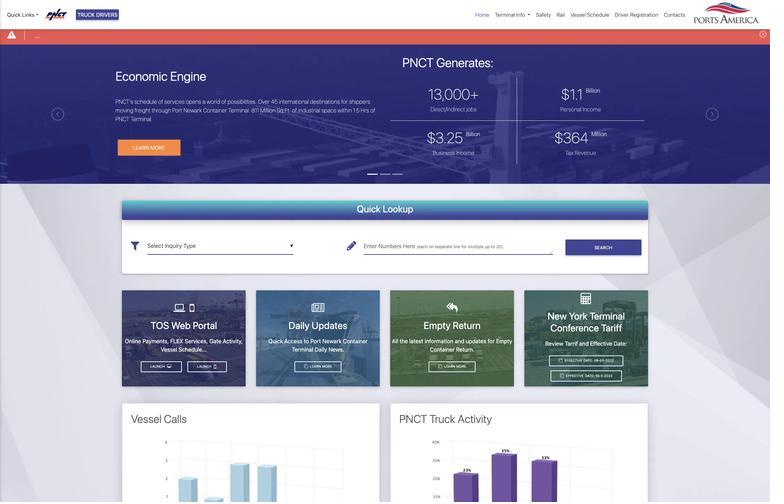 Task type: vqa. For each thing, say whether or not it's contained in the screenshot.


Task type: describe. For each thing, give the bounding box(es) containing it.
10-
[[596, 374, 601, 378]]

flex
[[170, 338, 183, 345]]

(each
[[417, 244, 428, 250]]

driver
[[615, 11, 629, 18]]

to inside enter numbers here (each on separate line for multiple up to 20)
[[491, 244, 495, 250]]

here
[[403, 243, 415, 250]]

quick for quick links
[[7, 11, 21, 18]]

space
[[322, 107, 337, 114]]

clone image for new york terminal conference tariff
[[559, 359, 563, 363]]

services
[[164, 99, 185, 105]]

activity,
[[223, 338, 243, 345]]

pnct generates:
[[403, 55, 494, 70]]

container inside all the latest information and updates for empty container return.
[[430, 347, 455, 353]]

$1.1
[[561, 85, 583, 103]]

schedule...
[[179, 347, 207, 353]]

return.
[[456, 347, 475, 353]]

jobs
[[467, 106, 477, 112]]

billion for $1.1
[[586, 87, 600, 94]]

effective for effective date: 06-01-2023
[[565, 359, 583, 363]]

pnct truck activity
[[400, 413, 492, 426]]

updates
[[466, 338, 486, 345]]

0 horizontal spatial truck
[[77, 11, 95, 18]]

0 vertical spatial empty
[[424, 320, 451, 332]]

terminal info link
[[492, 8, 533, 21]]

within
[[338, 107, 352, 114]]

terminal inside 'link'
[[495, 11, 515, 18]]

learn more button
[[118, 140, 180, 156]]

of right hrs
[[370, 107, 375, 114]]

learn for daily updates
[[310, 365, 321, 369]]

search button
[[566, 240, 642, 256]]

quick for quick lookup
[[357, 203, 381, 215]]

news.
[[329, 347, 344, 353]]

safety
[[536, 11, 551, 18]]

gate
[[209, 338, 221, 345]]

vessel schedule
[[571, 11, 610, 18]]

access
[[284, 338, 303, 345]]

effective date: 06-01-2023
[[564, 359, 614, 363]]

schedule
[[587, 11, 610, 18]]

tos web portal
[[151, 320, 217, 332]]

million inside pnct's schedule of services opens a world of possibilities.                                 over 45 international destinations for shippers moving freight through port newark container terminal.                                 811 million sq.ft. of industrial space within 1.5 hrs of pnct terminal.
[[260, 107, 276, 114]]

rail
[[557, 11, 565, 18]]

million inside $364 million
[[592, 131, 607, 137]]

learn more for daily updates
[[309, 365, 332, 369]]

driver registration
[[615, 11, 659, 18]]

close image
[[760, 31, 767, 38]]

line
[[454, 244, 460, 250]]

industrial
[[298, 107, 320, 114]]

13,000+
[[428, 85, 479, 103]]

pnct for pnct truck activity
[[400, 413, 427, 426]]

of down international
[[292, 107, 297, 114]]

shippers
[[349, 99, 370, 105]]

revenue
[[575, 150, 596, 156]]

terminal inside quick access to port newark container terminal daily news.
[[292, 347, 313, 353]]

clone image inside effective date: 10-1-2023 link
[[560, 374, 564, 378]]

direct/indirect
[[431, 106, 465, 112]]

vessel schedule link
[[568, 8, 612, 21]]

learn more link for return
[[429, 362, 476, 373]]

updates
[[312, 320, 348, 332]]

daily updates
[[289, 320, 348, 332]]

income for $1.1
[[583, 106, 601, 112]]

contacts
[[664, 11, 686, 18]]

0 vertical spatial effective
[[590, 341, 613, 347]]

effective date: 06-01-2023 link
[[549, 356, 624, 367]]

vessel for schedule
[[571, 11, 586, 18]]

daily inside quick access to port newark container terminal daily news.
[[315, 347, 327, 353]]

$3.25
[[427, 129, 463, 146]]

quick links link
[[7, 11, 39, 19]]

all the latest information and updates for empty container return.
[[392, 338, 512, 353]]

drivers
[[96, 11, 118, 18]]

terminal inside 'new york terminal conference tariff'
[[590, 311, 625, 322]]

learn more inside button
[[133, 145, 165, 151]]

learn for empty return
[[444, 365, 455, 369]]

newark inside quick access to port newark container terminal daily news.
[[323, 338, 342, 345]]

conference
[[551, 322, 599, 334]]

pnct's
[[116, 99, 133, 105]]

business income
[[433, 150, 474, 156]]

of up through
[[158, 99, 163, 105]]

possibilities.
[[228, 99, 257, 105]]

calls
[[164, 413, 187, 426]]

separate
[[435, 244, 452, 250]]

13,000+ direct/indirect jobs
[[428, 85, 479, 112]]

opens
[[186, 99, 201, 105]]

personal income
[[561, 106, 601, 112]]

launch for desktop icon
[[150, 365, 166, 369]]

engine
[[170, 69, 206, 84]]

effective date: 10-1-2023 link
[[551, 371, 622, 382]]

2 launch link from the left
[[141, 362, 182, 373]]

payments,
[[143, 338, 169, 345]]

clone image for empty return
[[438, 365, 442, 369]]

up
[[485, 244, 490, 250]]

quick lookup
[[357, 203, 413, 215]]

terminal info
[[495, 11, 525, 18]]

quick links
[[7, 11, 34, 18]]

01-
[[600, 359, 606, 363]]

over
[[258, 99, 270, 105]]

for inside enter numbers here (each on separate line for multiple up to 20)
[[462, 244, 467, 250]]

... link
[[35, 32, 40, 40]]

a
[[203, 99, 205, 105]]

new
[[548, 311, 567, 322]]

welcome to port newmark container terminal image
[[0, 44, 770, 223]]

income for $3.25
[[456, 150, 474, 156]]

sq.ft.
[[277, 107, 291, 114]]

online payments, flex services, gate activity, vessel schedule...
[[125, 338, 243, 353]]

york
[[569, 311, 588, 322]]



Task type: locate. For each thing, give the bounding box(es) containing it.
for inside all the latest information and updates for empty container return.
[[488, 338, 495, 345]]

1 vertical spatial container
[[343, 338, 368, 345]]

0 vertical spatial quick
[[7, 11, 21, 18]]

1 vertical spatial income
[[456, 150, 474, 156]]

newark up the news.
[[323, 338, 342, 345]]

0 horizontal spatial launch
[[150, 365, 166, 369]]

$364 million
[[555, 129, 607, 146]]

0 horizontal spatial to
[[304, 338, 309, 345]]

2023 for 01-
[[606, 359, 614, 363]]

1 vertical spatial vessel
[[161, 347, 177, 353]]

0 horizontal spatial container
[[203, 107, 227, 114]]

empty right updates
[[496, 338, 512, 345]]

port down services
[[172, 107, 182, 114]]

1 vertical spatial 2023
[[604, 374, 613, 378]]

1 horizontal spatial daily
[[315, 347, 327, 353]]

billion right $1.1
[[586, 87, 600, 94]]

1 horizontal spatial more
[[322, 365, 332, 369]]

1 vertical spatial quick
[[357, 203, 381, 215]]

tax revenue
[[565, 150, 596, 156]]

vessel inside the "online payments, flex services, gate activity, vessel schedule..."
[[161, 347, 177, 353]]

0 vertical spatial terminal.
[[228, 107, 250, 114]]

pnct's schedule of services opens a world of possibilities.                                 over 45 international destinations for shippers moving freight through port newark container terminal.                                 811 million sq.ft. of industrial space within 1.5 hrs of pnct terminal.
[[116, 99, 375, 122]]

date: left 10-
[[585, 374, 595, 378]]

2 horizontal spatial container
[[430, 347, 455, 353]]

return
[[453, 320, 481, 332]]

through
[[152, 107, 171, 114]]

newark inside pnct's schedule of services opens a world of possibilities.                                 over 45 international destinations for shippers moving freight through port newark container terminal.                                 811 million sq.ft. of industrial space within 1.5 hrs of pnct terminal.
[[184, 107, 202, 114]]

port inside quick access to port newark container terminal daily news.
[[311, 338, 321, 345]]

1 vertical spatial for
[[462, 244, 467, 250]]

vessel down flex
[[161, 347, 177, 353]]

truck drivers
[[77, 11, 118, 18]]

effective
[[590, 341, 613, 347], [565, 359, 583, 363], [566, 374, 584, 378]]

tax
[[565, 150, 574, 156]]

contacts link
[[661, 8, 688, 21]]

container down world
[[203, 107, 227, 114]]

1 horizontal spatial truck
[[430, 413, 456, 426]]

tarrif
[[565, 341, 578, 347]]

0 vertical spatial terminal
[[495, 11, 515, 18]]

the
[[400, 338, 408, 345]]

all
[[392, 338, 398, 345]]

1 vertical spatial to
[[304, 338, 309, 345]]

terminal.
[[228, 107, 250, 114], [131, 116, 153, 122]]

0 vertical spatial container
[[203, 107, 227, 114]]

business
[[433, 150, 455, 156]]

2023 right 10-
[[604, 374, 613, 378]]

for right updates
[[488, 338, 495, 345]]

quick for quick access to port newark container terminal daily news.
[[268, 338, 283, 345]]

clone image inside effective date: 06-01-2023 link
[[559, 359, 563, 363]]

world
[[207, 99, 220, 105]]

1 horizontal spatial billion
[[586, 87, 600, 94]]

clone image
[[559, 359, 563, 363], [304, 365, 308, 369], [438, 365, 442, 369], [560, 374, 564, 378]]

0 vertical spatial daily
[[289, 320, 310, 332]]

0 horizontal spatial for
[[341, 99, 348, 105]]

container inside pnct's schedule of services opens a world of possibilities.                                 over 45 international destinations for shippers moving freight through port newark container terminal.                                 811 million sq.ft. of industrial space within 1.5 hrs of pnct terminal.
[[203, 107, 227, 114]]

effective up 01- at the right of the page
[[590, 341, 613, 347]]

clone image down quick access to port newark container terminal daily news.
[[304, 365, 308, 369]]

0 horizontal spatial more
[[151, 145, 165, 151]]

for right line
[[462, 244, 467, 250]]

1 horizontal spatial launch
[[197, 365, 212, 369]]

2 launch from the left
[[150, 365, 166, 369]]

2 horizontal spatial for
[[488, 338, 495, 345]]

...
[[35, 33, 40, 39]]

million down over
[[260, 107, 276, 114]]

1 vertical spatial date:
[[584, 359, 593, 363]]

effective down effective date: 06-01-2023 link
[[566, 374, 584, 378]]

20)
[[496, 244, 503, 250]]

0 horizontal spatial launch link
[[141, 362, 182, 373]]

0 horizontal spatial newark
[[184, 107, 202, 114]]

2 horizontal spatial more
[[456, 365, 466, 369]]

daily up access at bottom left
[[289, 320, 310, 332]]

1-
[[601, 374, 604, 378]]

date: down tariff
[[614, 341, 627, 347]]

clone image left effective date: 10-1-2023 on the bottom
[[560, 374, 564, 378]]

info
[[516, 11, 525, 18]]

empty return
[[424, 320, 481, 332]]

vessel
[[571, 11, 586, 18], [161, 347, 177, 353], [131, 413, 162, 426]]

quick inside quick access to port newark container terminal daily news.
[[268, 338, 283, 345]]

online
[[125, 338, 141, 345]]

1 horizontal spatial launch link
[[188, 362, 227, 373]]

of right world
[[221, 99, 226, 105]]

latest
[[410, 338, 423, 345]]

billion down jobs
[[466, 131, 480, 137]]

pnct for pnct generates:
[[403, 55, 434, 70]]

0 vertical spatial for
[[341, 99, 348, 105]]

to right up
[[491, 244, 495, 250]]

quick left lookup
[[357, 203, 381, 215]]

launch left mobile image
[[197, 365, 212, 369]]

1 launch from the left
[[197, 365, 212, 369]]

2 vertical spatial effective
[[566, 374, 584, 378]]

1 vertical spatial effective
[[565, 359, 583, 363]]

terminal down access at bottom left
[[292, 347, 313, 353]]

1 horizontal spatial to
[[491, 244, 495, 250]]

container down information
[[430, 347, 455, 353]]

0 vertical spatial port
[[172, 107, 182, 114]]

daily left the news.
[[315, 347, 327, 353]]

2 horizontal spatial learn
[[444, 365, 455, 369]]

1 horizontal spatial income
[[583, 106, 601, 112]]

learn
[[133, 145, 149, 151], [310, 365, 321, 369], [444, 365, 455, 369]]

... alert
[[0, 26, 770, 44]]

effective down tarrif
[[565, 359, 583, 363]]

vessel for calls
[[131, 413, 162, 426]]

1 horizontal spatial and
[[580, 341, 589, 347]]

clone image down all the latest information and updates for empty container return.
[[438, 365, 442, 369]]

2 vertical spatial for
[[488, 338, 495, 345]]

0 vertical spatial truck
[[77, 11, 95, 18]]

review
[[546, 341, 564, 347]]

06-
[[594, 359, 600, 363]]

terminal left 'info'
[[495, 11, 515, 18]]

0 vertical spatial income
[[583, 106, 601, 112]]

effective for effective date: 10-1-2023
[[566, 374, 584, 378]]

more inside button
[[151, 145, 165, 151]]

2 horizontal spatial quick
[[357, 203, 381, 215]]

None text field
[[364, 238, 553, 255]]

vessel right rail
[[571, 11, 586, 18]]

0 horizontal spatial learn
[[133, 145, 149, 151]]

driver registration link
[[612, 8, 661, 21]]

truck left drivers
[[77, 11, 95, 18]]

1 vertical spatial truck
[[430, 413, 456, 426]]

launch link down the schedule...
[[188, 362, 227, 373]]

terminal up tariff
[[590, 311, 625, 322]]

0 horizontal spatial learn more
[[133, 145, 165, 151]]

1 vertical spatial daily
[[315, 347, 327, 353]]

$3.25 billion
[[427, 129, 480, 146]]

lookup
[[383, 203, 413, 215]]

learn more
[[133, 145, 165, 151], [309, 365, 332, 369], [443, 365, 466, 369]]

2 vertical spatial container
[[430, 347, 455, 353]]

1 horizontal spatial port
[[311, 338, 321, 345]]

2023 right 06-
[[606, 359, 614, 363]]

vessel left calls
[[131, 413, 162, 426]]

and up 'return.' on the right
[[455, 338, 464, 345]]

1 horizontal spatial learn more link
[[429, 362, 476, 373]]

0 horizontal spatial learn more link
[[295, 362, 342, 373]]

clone image for daily updates
[[304, 365, 308, 369]]

multiple
[[468, 244, 484, 250]]

links
[[22, 11, 34, 18]]

811
[[252, 107, 259, 114]]

date:
[[614, 341, 627, 347], [584, 359, 593, 363], [585, 374, 595, 378]]

moving
[[116, 107, 133, 114]]

review tarrif and effective date:
[[546, 341, 627, 347]]

learn more for empty return
[[443, 365, 466, 369]]

and inside all the latest information and updates for empty container return.
[[455, 338, 464, 345]]

0 vertical spatial 2023
[[606, 359, 614, 363]]

0 horizontal spatial quick
[[7, 11, 21, 18]]

launch
[[197, 365, 212, 369], [150, 365, 166, 369]]

0 vertical spatial to
[[491, 244, 495, 250]]

clone image down review
[[559, 359, 563, 363]]

pnct inside pnct's schedule of services opens a world of possibilities.                                 over 45 international destinations for shippers moving freight through port newark container terminal.                                 811 million sq.ft. of industrial space within 1.5 hrs of pnct terminal.
[[116, 116, 129, 122]]

income down '$3.25 billion'
[[456, 150, 474, 156]]

schedule
[[134, 99, 157, 105]]

numbers
[[379, 243, 402, 250]]

2023 for 1-
[[604, 374, 613, 378]]

daily
[[289, 320, 310, 332], [315, 347, 327, 353]]

enter
[[364, 243, 377, 250]]

1 horizontal spatial learn
[[310, 365, 321, 369]]

truck left the activity at the bottom of page
[[430, 413, 456, 426]]

date: for 01-
[[584, 359, 593, 363]]

web
[[171, 320, 191, 332]]

1 learn more link from the left
[[295, 362, 342, 373]]

1 launch link from the left
[[188, 362, 227, 373]]

terminal. down freight
[[131, 116, 153, 122]]

0 horizontal spatial terminal
[[292, 347, 313, 353]]

truck drivers link
[[76, 9, 119, 20]]

economic
[[116, 69, 168, 84]]

1 vertical spatial empty
[[496, 338, 512, 345]]

1 horizontal spatial learn more
[[309, 365, 332, 369]]

destinations
[[310, 99, 340, 105]]

date: for 1-
[[585, 374, 595, 378]]

None text field
[[147, 238, 293, 255]]

learn more link down quick access to port newark container terminal daily news.
[[295, 362, 342, 373]]

vessel calls
[[131, 413, 187, 426]]

new york terminal conference tariff
[[548, 311, 625, 334]]

0 horizontal spatial and
[[455, 338, 464, 345]]

date: left 06-
[[584, 359, 593, 363]]

0 vertical spatial billion
[[586, 87, 600, 94]]

1 horizontal spatial container
[[343, 338, 368, 345]]

newark down opens
[[184, 107, 202, 114]]

2 vertical spatial terminal
[[292, 347, 313, 353]]

information
[[425, 338, 454, 345]]

launch left desktop icon
[[150, 365, 166, 369]]

income down the $1.1 billion
[[583, 106, 601, 112]]

learn more link
[[295, 362, 342, 373], [429, 362, 476, 373]]

mobile image
[[214, 364, 216, 370]]

economic engine
[[116, 69, 206, 84]]

quick left access at bottom left
[[268, 338, 283, 345]]

empty inside all the latest information and updates for empty container return.
[[496, 338, 512, 345]]

2 horizontal spatial learn more
[[443, 365, 466, 369]]

1 vertical spatial billion
[[466, 131, 480, 137]]

activity
[[458, 413, 492, 426]]

1 vertical spatial newark
[[323, 338, 342, 345]]

launch link
[[188, 362, 227, 373], [141, 362, 182, 373]]

2 vertical spatial vessel
[[131, 413, 162, 426]]

empty
[[424, 320, 451, 332], [496, 338, 512, 345]]

quick access to port newark container terminal daily news.
[[268, 338, 368, 353]]

home
[[475, 11, 490, 18]]

1 horizontal spatial terminal
[[495, 11, 515, 18]]

container up the news.
[[343, 338, 368, 345]]

0 horizontal spatial million
[[260, 107, 276, 114]]

1 horizontal spatial quick
[[268, 338, 283, 345]]

port down daily updates
[[311, 338, 321, 345]]

▼
[[290, 244, 293, 249]]

desktop image
[[167, 365, 171, 369]]

0 vertical spatial million
[[260, 107, 276, 114]]

port
[[172, 107, 182, 114], [311, 338, 321, 345]]

0 horizontal spatial terminal.
[[131, 116, 153, 122]]

learn more link for updates
[[295, 362, 342, 373]]

0 horizontal spatial empty
[[424, 320, 451, 332]]

and right tarrif
[[580, 341, 589, 347]]

container inside quick access to port newark container terminal daily news.
[[343, 338, 368, 345]]

learn inside button
[[133, 145, 149, 151]]

more for daily updates
[[322, 365, 332, 369]]

2 horizontal spatial terminal
[[590, 311, 625, 322]]

0 vertical spatial date:
[[614, 341, 627, 347]]

1 horizontal spatial empty
[[496, 338, 512, 345]]

services,
[[185, 338, 208, 345]]

1 vertical spatial pnct
[[116, 116, 129, 122]]

for up within
[[341, 99, 348, 105]]

1 vertical spatial terminal.
[[131, 116, 153, 122]]

launch for mobile image
[[197, 365, 212, 369]]

0 horizontal spatial port
[[172, 107, 182, 114]]

launch link down payments,
[[141, 362, 182, 373]]

2 vertical spatial quick
[[268, 338, 283, 345]]

more for empty return
[[456, 365, 466, 369]]

home link
[[473, 8, 492, 21]]

2 learn more link from the left
[[429, 362, 476, 373]]

learn more link down all the latest information and updates for empty container return.
[[429, 362, 476, 373]]

1 vertical spatial terminal
[[590, 311, 625, 322]]

billion inside '$3.25 billion'
[[466, 131, 480, 137]]

0 vertical spatial newark
[[184, 107, 202, 114]]

rail link
[[554, 8, 568, 21]]

newark
[[184, 107, 202, 114], [323, 338, 342, 345]]

1 horizontal spatial terminal.
[[228, 107, 250, 114]]

terminal. down possibilities.
[[228, 107, 250, 114]]

$1.1 billion
[[561, 85, 600, 103]]

tariff
[[601, 322, 622, 334]]

2 vertical spatial date:
[[585, 374, 595, 378]]

1 vertical spatial million
[[592, 131, 607, 137]]

0 vertical spatial pnct
[[403, 55, 434, 70]]

0 horizontal spatial billion
[[466, 131, 480, 137]]

1 horizontal spatial million
[[592, 131, 607, 137]]

tos
[[151, 320, 169, 332]]

1 horizontal spatial for
[[462, 244, 467, 250]]

0 horizontal spatial daily
[[289, 320, 310, 332]]

billion for $3.25
[[466, 131, 480, 137]]

$364
[[555, 129, 589, 146]]

empty up information
[[424, 320, 451, 332]]

to right access at bottom left
[[304, 338, 309, 345]]

hrs
[[361, 107, 369, 114]]

quick left links
[[7, 11, 21, 18]]

port inside pnct's schedule of services opens a world of possibilities.                                 over 45 international destinations for shippers moving freight through port newark container terminal.                                 811 million sq.ft. of industrial space within 1.5 hrs of pnct terminal.
[[172, 107, 182, 114]]

2 vertical spatial pnct
[[400, 413, 427, 426]]

0 horizontal spatial income
[[456, 150, 474, 156]]

1 vertical spatial port
[[311, 338, 321, 345]]

0 vertical spatial vessel
[[571, 11, 586, 18]]

1.5
[[353, 107, 360, 114]]

to inside quick access to port newark container terminal daily news.
[[304, 338, 309, 345]]

1 horizontal spatial newark
[[323, 338, 342, 345]]

45
[[271, 99, 278, 105]]

billion inside the $1.1 billion
[[586, 87, 600, 94]]

million up revenue
[[592, 131, 607, 137]]

for inside pnct's schedule of services opens a world of possibilities.                                 over 45 international destinations for shippers moving freight through port newark container terminal.                                 811 million sq.ft. of industrial space within 1.5 hrs of pnct terminal.
[[341, 99, 348, 105]]



